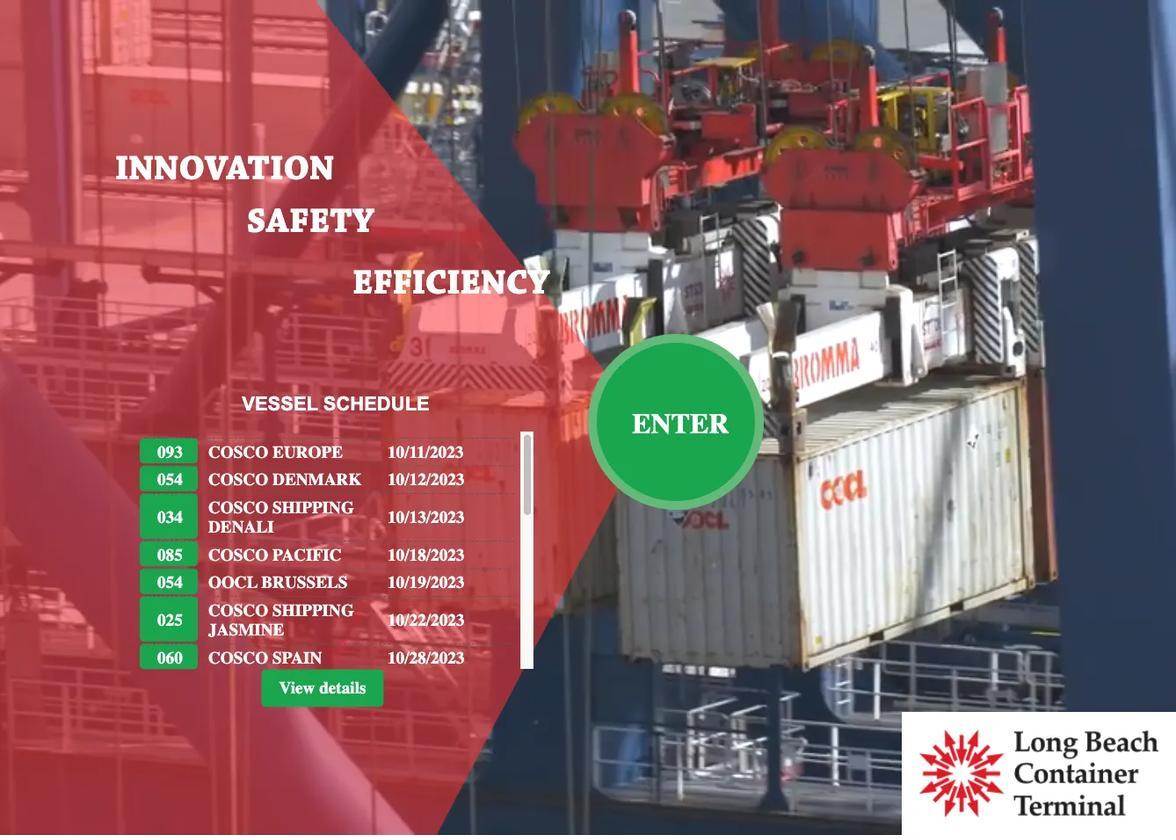 Task type: vqa. For each thing, say whether or not it's contained in the screenshot.
View details link
yes



Task type: locate. For each thing, give the bounding box(es) containing it.
025
[[157, 610, 183, 630]]

cosco europe
[[208, 442, 343, 462]]

shipping down denmark
[[273, 497, 354, 517]]

pacific
[[273, 545, 342, 565]]

cosco down cosco europe
[[208, 470, 268, 489]]

view details
[[279, 679, 366, 698]]

085
[[157, 545, 183, 565]]

shipping
[[273, 497, 354, 517], [273, 600, 354, 620]]

brussels
[[261, 573, 348, 592]]

cosco
[[208, 442, 268, 462], [208, 470, 268, 489], [208, 497, 268, 517], [208, 545, 268, 565], [208, 600, 268, 620], [208, 648, 268, 668]]

cosco pacific
[[208, 545, 342, 565]]

054 down 093
[[157, 470, 183, 489]]

shipping inside "cosco shipping jasmine"
[[273, 600, 354, 620]]

cosco inside cosco shipping denali
[[208, 497, 268, 517]]

2 054 from the top
[[157, 573, 183, 592]]

europe
[[273, 442, 343, 462]]

054
[[157, 470, 183, 489], [157, 573, 183, 592]]

0 vertical spatial shipping
[[273, 497, 354, 517]]

4 cosco from the top
[[208, 545, 268, 565]]

cosco down cosco denmark
[[208, 497, 268, 517]]

shipping down brussels
[[273, 600, 354, 620]]

denmark
[[273, 470, 362, 489]]

1 vertical spatial 054
[[157, 573, 183, 592]]

shipping for denali
[[273, 497, 354, 517]]

093
[[157, 442, 183, 462]]

2 cosco from the top
[[208, 470, 268, 489]]

shipping inside cosco shipping denali
[[273, 497, 354, 517]]

cosco up cosco denmark
[[208, 442, 268, 462]]

spain
[[273, 648, 322, 668]]

cosco down the oocl
[[208, 600, 268, 620]]

054 for cosco denmark
[[157, 470, 183, 489]]

3 cosco from the top
[[208, 497, 268, 517]]

jasmine
[[208, 620, 284, 640]]

cosco down jasmine
[[208, 648, 268, 668]]

1 cosco from the top
[[208, 442, 268, 462]]

cosco for cosco shipping jasmine
[[208, 600, 268, 620]]

2 shipping from the top
[[273, 600, 354, 620]]

054 down 085
[[157, 573, 183, 592]]

6 cosco from the top
[[208, 648, 268, 668]]

cosco for cosco europe
[[208, 442, 268, 462]]

cosco shipping jasmine
[[208, 600, 354, 640]]

cosco for cosco shipping denali
[[208, 497, 268, 517]]

view details link
[[262, 670, 384, 707]]

cosco denmark
[[208, 470, 362, 489]]

1 vertical spatial shipping
[[273, 600, 354, 620]]

vessel schedule
[[242, 393, 430, 414]]

cosco spain
[[208, 648, 322, 668]]

5 cosco from the top
[[208, 600, 268, 620]]

034
[[157, 507, 183, 527]]

efficiency
[[353, 267, 550, 303]]

1 054 from the top
[[157, 470, 183, 489]]

shipping for jasmine
[[273, 600, 354, 620]]

060
[[157, 648, 183, 668]]

0 vertical spatial 054
[[157, 470, 183, 489]]

1 shipping from the top
[[273, 497, 354, 517]]

cosco down denali
[[208, 545, 268, 565]]

cosco inside "cosco shipping jasmine"
[[208, 600, 268, 620]]

enter
[[633, 408, 730, 440]]



Task type: describe. For each thing, give the bounding box(es) containing it.
view
[[279, 679, 315, 698]]

denali
[[208, 517, 274, 537]]

10/11/2023
[[388, 442, 464, 462]]

oocl
[[208, 573, 258, 592]]

cosco for cosco denmark
[[208, 470, 268, 489]]

cosco for cosco pacific
[[208, 545, 268, 565]]

enter link
[[633, 408, 730, 440]]

cosco for cosco spain
[[208, 648, 268, 668]]

innovation
[[115, 153, 334, 188]]

vessel
[[242, 393, 318, 414]]

oocl brussels
[[208, 573, 348, 592]]

schedule
[[323, 393, 430, 414]]

safety
[[247, 206, 374, 241]]

10/18/2023
[[388, 545, 465, 565]]

10/22/2023
[[388, 610, 465, 630]]

10/12/2023
[[388, 470, 465, 489]]

10/19/2023
[[388, 573, 465, 592]]

10/28/2023
[[388, 648, 465, 668]]

10/13/2023
[[388, 507, 465, 527]]

054 for oocl brussels
[[157, 573, 183, 592]]

details
[[319, 679, 366, 698]]

cosco shipping denali
[[208, 497, 354, 537]]



